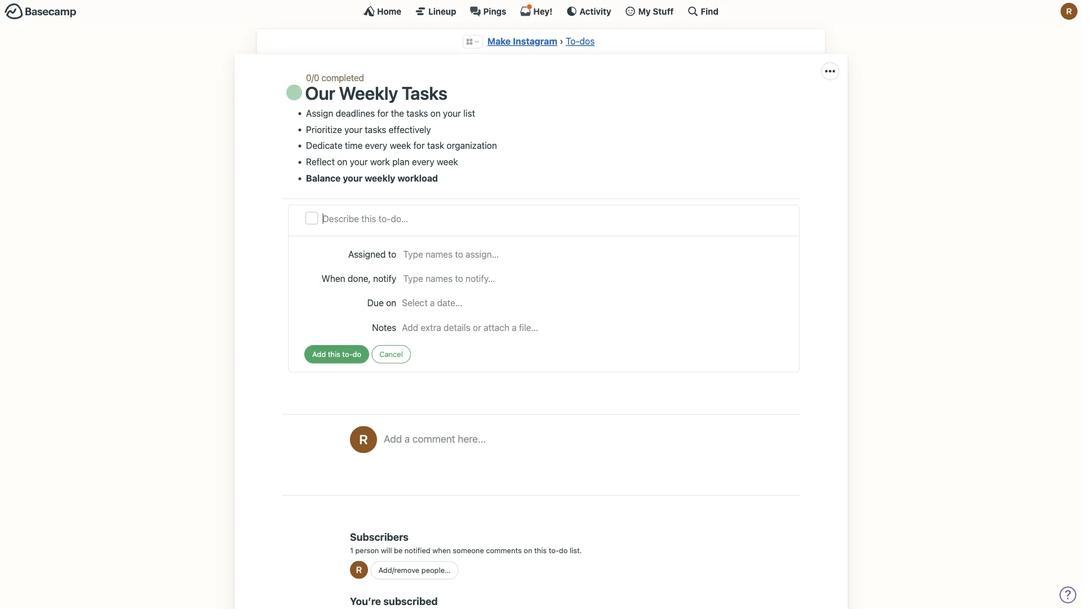 Task type: describe. For each thing, give the bounding box(es) containing it.
you're subscribed
[[350, 595, 438, 607]]

time
[[345, 140, 363, 151]]

notes
[[372, 322, 397, 333]]

weekly
[[365, 173, 396, 183]]

deadlines
[[336, 108, 375, 118]]

hey!
[[534, 6, 553, 16]]

Due on text field
[[402, 296, 784, 310]]

home
[[377, 6, 402, 16]]

dos
[[580, 36, 595, 47]]

task
[[427, 140, 445, 151]]

notified
[[405, 546, 431, 554]]

people…
[[422, 566, 451, 574]]

person
[[356, 546, 379, 554]]

balance
[[306, 173, 341, 183]]

assigned to
[[348, 249, 397, 260]]

the
[[391, 108, 404, 118]]

be
[[394, 546, 403, 554]]

your left list
[[443, 108, 461, 118]]

find
[[701, 6, 719, 16]]

your up time
[[345, 124, 363, 135]]

add/remove people…
[[379, 566, 451, 574]]

lineup
[[429, 6, 457, 16]]

stuff
[[653, 6, 674, 16]]

my stuff
[[639, 6, 674, 16]]

0 horizontal spatial for
[[378, 108, 389, 118]]

list.
[[570, 546, 582, 554]]

add a comment here… button
[[384, 426, 789, 477]]

add/remove people… link
[[371, 561, 459, 579]]

plan
[[393, 156, 410, 167]]

list
[[464, 108, 475, 118]]

When done, notify text field
[[402, 271, 784, 286]]

weekly
[[339, 82, 398, 103]]

subscribers
[[350, 531, 409, 543]]

do
[[559, 546, 568, 554]]

hey! button
[[520, 4, 553, 17]]

to
[[388, 249, 397, 260]]

› to-dos
[[560, 36, 595, 47]]

Assigned to text field
[[402, 247, 784, 262]]

instagram
[[513, 36, 558, 47]]

someone
[[453, 546, 484, 554]]

0/0
[[306, 72, 319, 83]]

effectively
[[389, 124, 431, 135]]

to-dos link
[[566, 36, 595, 47]]

lineup link
[[415, 6, 457, 17]]

make
[[488, 36, 511, 47]]

›
[[560, 36, 564, 47]]

pings button
[[470, 6, 507, 17]]

activity
[[580, 6, 612, 16]]

add/remove
[[379, 566, 420, 574]]

to-
[[566, 36, 580, 47]]

make instagram link
[[488, 36, 558, 47]]

dedicate
[[306, 140, 343, 151]]

0 horizontal spatial ruby image
[[350, 561, 368, 579]]

0 vertical spatial every
[[365, 140, 388, 151]]

when
[[322, 273, 346, 284]]

Notes text field
[[402, 321, 784, 334]]

to-
[[549, 546, 559, 554]]

0 horizontal spatial week
[[390, 140, 411, 151]]



Task type: vqa. For each thing, say whether or not it's contained in the screenshot.
Name this project
no



Task type: locate. For each thing, give the bounding box(es) containing it.
0 vertical spatial week
[[390, 140, 411, 151]]

1 vertical spatial ruby image
[[350, 561, 368, 579]]

To-do name text field
[[323, 212, 792, 226]]

home link
[[364, 6, 402, 17]]

1 horizontal spatial tasks
[[407, 108, 428, 118]]

organization
[[447, 140, 497, 151]]

assign
[[306, 108, 334, 118]]

1 vertical spatial week
[[437, 156, 458, 167]]

main element
[[0, 0, 1083, 22]]

0/0 completed
[[306, 72, 364, 83]]

cancel
[[380, 350, 403, 358]]

completed
[[322, 72, 364, 83]]

due
[[368, 298, 384, 308]]

on left this
[[524, 546, 533, 554]]

pings
[[484, 6, 507, 16]]

here…
[[458, 433, 486, 445]]

work
[[370, 156, 390, 167]]

your
[[443, 108, 461, 118], [345, 124, 363, 135], [350, 156, 368, 167], [343, 173, 363, 183]]

will
[[381, 546, 392, 554]]

comments
[[486, 546, 522, 554]]

find button
[[688, 6, 719, 17]]

1 horizontal spatial week
[[437, 156, 458, 167]]

week down "task"
[[437, 156, 458, 167]]

tasks down deadlines
[[365, 124, 387, 135]]

our weekly tasks link
[[305, 82, 448, 103]]

every
[[365, 140, 388, 151], [412, 156, 435, 167]]

1 horizontal spatial ruby image
[[1061, 3, 1078, 20]]

None submit
[[305, 345, 369, 363]]

ruby image
[[350, 426, 377, 453]]

prioritize
[[306, 124, 342, 135]]

add a comment here…
[[384, 433, 486, 445]]

when done, notify
[[322, 273, 397, 284]]

week up plan
[[390, 140, 411, 151]]

1 vertical spatial every
[[412, 156, 435, 167]]

switch accounts image
[[5, 3, 77, 20]]

activity link
[[566, 6, 612, 17]]

my stuff button
[[625, 6, 674, 17]]

notify
[[373, 273, 397, 284]]

assign deadlines for the tasks on your list prioritize your tasks effectively dedicate time every week for task organization reflect on your work plan every week balance your weekly workload
[[306, 108, 497, 183]]

1 vertical spatial for
[[414, 140, 425, 151]]

you're
[[350, 595, 381, 607]]

1 vertical spatial tasks
[[365, 124, 387, 135]]

my
[[639, 6, 651, 16]]

1 horizontal spatial for
[[414, 140, 425, 151]]

on down time
[[337, 156, 348, 167]]

comment
[[413, 433, 456, 445]]

0 vertical spatial tasks
[[407, 108, 428, 118]]

on right due
[[386, 298, 397, 308]]

1
[[350, 546, 354, 554]]

for
[[378, 108, 389, 118], [414, 140, 425, 151]]

0 vertical spatial for
[[378, 108, 389, 118]]

for left "task"
[[414, 140, 425, 151]]

reflect
[[306, 156, 335, 167]]

0 vertical spatial ruby image
[[1061, 3, 1078, 20]]

due on
[[368, 298, 397, 308]]

subscribers 1 person will be notified when someone comments on this to-do list.
[[350, 531, 582, 554]]

assigned
[[348, 249, 386, 260]]

tasks
[[407, 108, 428, 118], [365, 124, 387, 135]]

your left weekly
[[343, 173, 363, 183]]

0 horizontal spatial every
[[365, 140, 388, 151]]

for left the
[[378, 108, 389, 118]]

subscribed
[[384, 595, 438, 607]]

ruby image inside main element
[[1061, 3, 1078, 20]]

0/0 completed link
[[306, 72, 364, 83]]

a
[[405, 433, 410, 445]]

tasks
[[402, 82, 448, 103]]

week
[[390, 140, 411, 151], [437, 156, 458, 167]]

your down time
[[350, 156, 368, 167]]

this
[[535, 546, 547, 554]]

done,
[[348, 273, 371, 284]]

tasks up effectively
[[407, 108, 428, 118]]

ruby image
[[1061, 3, 1078, 20], [350, 561, 368, 579]]

our
[[305, 82, 335, 103]]

on
[[431, 108, 441, 118], [337, 156, 348, 167], [386, 298, 397, 308], [524, 546, 533, 554]]

0 horizontal spatial tasks
[[365, 124, 387, 135]]

every up workload
[[412, 156, 435, 167]]

on inside subscribers 1 person will be notified when someone comments on this to-do list.
[[524, 546, 533, 554]]

add
[[384, 433, 402, 445]]

on down tasks
[[431, 108, 441, 118]]

make instagram
[[488, 36, 558, 47]]

our weekly tasks
[[305, 82, 448, 103]]

cancel button
[[372, 345, 411, 363]]

when
[[433, 546, 451, 554]]

every up work
[[365, 140, 388, 151]]

workload
[[398, 173, 438, 183]]

1 horizontal spatial every
[[412, 156, 435, 167]]



